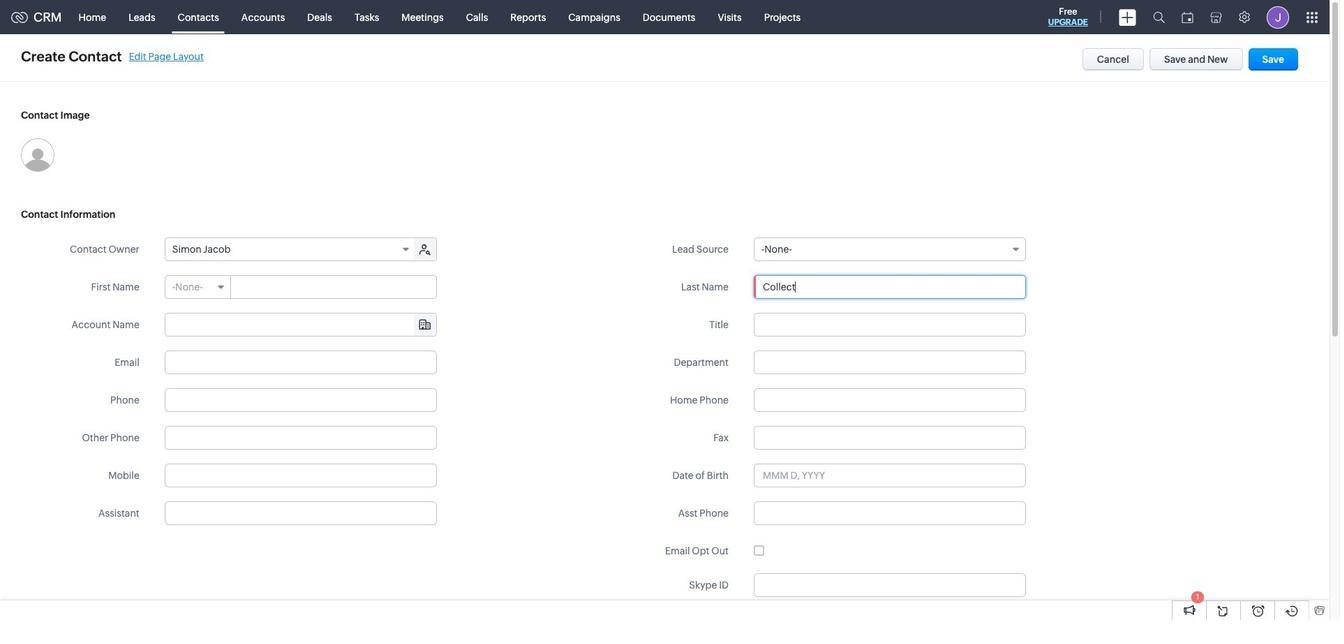 Task type: locate. For each thing, give the bounding box(es) containing it.
None text field
[[754, 275, 1027, 299], [232, 276, 436, 298], [165, 314, 436, 336], [754, 351, 1027, 374], [754, 426, 1027, 450], [165, 501, 437, 525], [754, 501, 1027, 525], [754, 573, 1027, 597], [754, 275, 1027, 299], [232, 276, 436, 298], [165, 314, 436, 336], [754, 351, 1027, 374], [754, 426, 1027, 450], [165, 501, 437, 525], [754, 501, 1027, 525], [754, 573, 1027, 597]]

image image
[[21, 138, 54, 172]]

None text field
[[754, 313, 1027, 337], [165, 351, 437, 374], [165, 388, 437, 412], [754, 388, 1027, 412], [165, 426, 437, 450], [165, 464, 437, 488], [754, 313, 1027, 337], [165, 351, 437, 374], [165, 388, 437, 412], [754, 388, 1027, 412], [165, 426, 437, 450], [165, 464, 437, 488]]

None field
[[754, 237, 1027, 261], [165, 238, 415, 261], [165, 276, 231, 298], [165, 314, 436, 336], [754, 237, 1027, 261], [165, 238, 415, 261], [165, 276, 231, 298], [165, 314, 436, 336]]

search image
[[1154, 11, 1166, 23]]

calendar image
[[1182, 12, 1194, 23]]



Task type: vqa. For each thing, say whether or not it's contained in the screenshot.
text field
yes



Task type: describe. For each thing, give the bounding box(es) containing it.
search element
[[1145, 0, 1174, 34]]

MMM D, YYYY text field
[[754, 464, 1027, 488]]

profile image
[[1268, 6, 1290, 28]]

profile element
[[1259, 0, 1298, 34]]

create menu image
[[1120, 9, 1137, 25]]

create menu element
[[1111, 0, 1145, 34]]

logo image
[[11, 12, 28, 23]]



